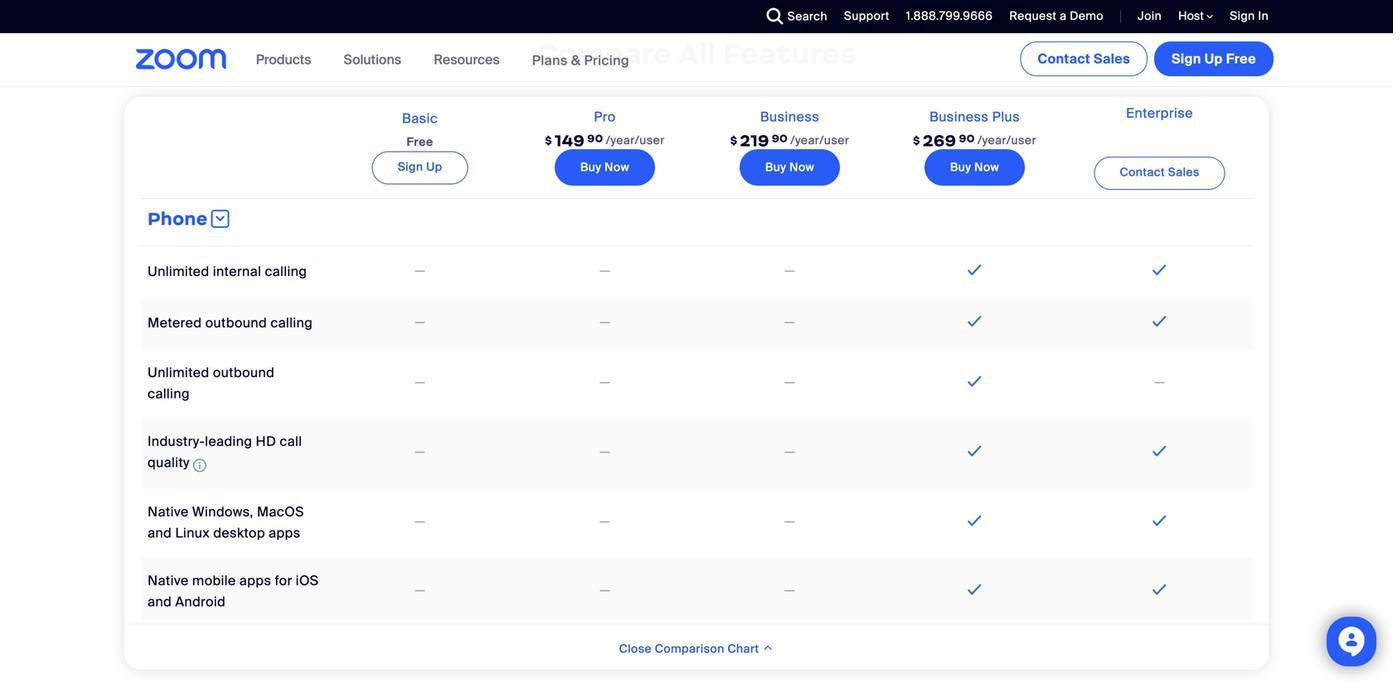 Task type: vqa. For each thing, say whether or not it's contained in the screenshot.
Share ICON
no



Task type: describe. For each thing, give the bounding box(es) containing it.
$ 149 90 /year/user
[[545, 131, 665, 151]]

industry-
[[148, 433, 205, 450]]

request a demo
[[1010, 8, 1104, 24]]

request
[[1010, 8, 1057, 24]]

basic free
[[402, 110, 438, 150]]

and inside native windows, macos and linux desktop apps
[[148, 525, 172, 542]]

included image for native mobile apps for ios and android
[[964, 580, 986, 600]]

buy now link for 149
[[555, 149, 655, 186]]

buy for 269
[[951, 160, 972, 175]]

buy for 149
[[581, 160, 602, 175]]

up for sign up free
[[1205, 50, 1223, 68]]

now for 149
[[605, 160, 630, 175]]

calling for metered outbound calling
[[271, 314, 313, 332]]

149
[[555, 131, 585, 151]]

metered
[[148, 314, 202, 332]]

pricing
[[584, 52, 630, 69]]

sales inside phone application
[[1169, 164, 1200, 180]]

219
[[740, 131, 770, 151]]

outbound for unlimited
[[213, 364, 275, 381]]

/year/user for 149
[[606, 133, 665, 148]]

and inside native mobile apps for ios and android
[[148, 594, 172, 611]]

linux
[[175, 525, 210, 542]]

sign in
[[1230, 8, 1269, 24]]

free inside "button"
[[1227, 50, 1257, 68]]

right image
[[212, 212, 229, 226]]

unlimited internal calling
[[148, 263, 307, 280]]

$ 269 90 /year/user
[[913, 131, 1037, 151]]

1 vertical spatial contact sales link
[[1094, 157, 1226, 190]]

phone
[[148, 208, 208, 230]]

support
[[844, 8, 890, 24]]

solutions button
[[344, 33, 409, 86]]

1.888.799.9666
[[906, 8, 993, 24]]

sign for sign in
[[1230, 8, 1256, 24]]

products
[[256, 51, 311, 68]]

product information navigation
[[244, 33, 642, 88]]

native mobile apps for ios and android
[[148, 572, 319, 611]]

close comparison chart
[[619, 641, 762, 657]]

host
[[1179, 8, 1207, 24]]

join link left host
[[1126, 0, 1166, 33]]

close
[[619, 641, 652, 657]]

1 vertical spatial included image
[[1149, 511, 1171, 531]]

contact inside meetings navigation
[[1038, 50, 1091, 68]]

90 for 219
[[772, 132, 788, 145]]

90 for 149
[[588, 132, 604, 145]]

buy now link for 219
[[740, 149, 840, 186]]

now for 219
[[790, 160, 815, 175]]

search
[[788, 9, 828, 24]]

native windows, macos and linux desktop apps
[[148, 504, 304, 542]]

sign up free
[[1172, 50, 1257, 68]]

hd
[[256, 433, 276, 450]]

chart
[[728, 641, 759, 657]]

unlimited for unlimited internal calling
[[148, 263, 209, 280]]

/year/user for 219
[[791, 133, 850, 148]]

sign for sign up
[[398, 159, 423, 174]]

$219.90 per year per user element
[[731, 124, 850, 159]]

plans
[[532, 52, 568, 69]]

buy now for 219
[[766, 160, 815, 175]]

a
[[1060, 8, 1067, 24]]

buy now for 269
[[951, 160, 1000, 175]]

search button
[[755, 0, 832, 33]]

features
[[724, 36, 857, 72]]

resources button
[[434, 33, 507, 86]]

plus
[[993, 108, 1020, 126]]

zoom logo image
[[136, 49, 227, 70]]

apps inside native windows, macos and linux desktop apps
[[269, 525, 301, 542]]

apps inside native mobile apps for ios and android
[[240, 572, 271, 590]]

buy now link for 269
[[925, 149, 1025, 186]]

comparison
[[655, 641, 725, 657]]

unlimited for unlimited outbound calling
[[148, 364, 209, 381]]

$269.90 per year per user element
[[913, 124, 1037, 159]]

ios
[[296, 572, 319, 590]]

unlimited outbound calling
[[148, 364, 275, 403]]

calling for unlimited internal calling
[[265, 263, 307, 280]]

business plus
[[930, 108, 1020, 126]]

banner containing contact sales
[[116, 33, 1278, 88]]

sign up
[[398, 159, 442, 174]]

contact sales link inside meetings navigation
[[1021, 41, 1148, 76]]

join
[[1138, 8, 1162, 24]]

pro
[[594, 108, 616, 126]]

internal
[[213, 263, 261, 280]]

$ for 219
[[731, 134, 738, 147]]

contact sales inside meetings navigation
[[1038, 50, 1131, 68]]



Task type: locate. For each thing, give the bounding box(es) containing it.
0 horizontal spatial 90
[[588, 132, 604, 145]]

1 buy now link from the left
[[555, 149, 655, 186]]

free down sign in
[[1227, 50, 1257, 68]]

90 right 219
[[772, 132, 788, 145]]

$149.90 per year per user element
[[545, 124, 665, 159]]

business for business
[[761, 108, 820, 126]]

90 down pro
[[588, 132, 604, 145]]

2 /year/user from the left
[[791, 133, 850, 148]]

unlimited
[[148, 263, 209, 280], [148, 364, 209, 381]]

unlimited up 'metered' on the left of page
[[148, 263, 209, 280]]

enterprise
[[1127, 104, 1194, 122]]

sign left the in
[[1230, 8, 1256, 24]]

1 horizontal spatial buy now
[[766, 160, 815, 175]]

metered outbound calling
[[148, 314, 313, 332]]

products button
[[256, 33, 319, 86]]

1 /year/user from the left
[[606, 133, 665, 148]]

0 vertical spatial free
[[1227, 50, 1257, 68]]

2 vertical spatial calling
[[148, 385, 190, 403]]

0 horizontal spatial sales
[[1094, 50, 1131, 68]]

android
[[175, 594, 226, 611]]

calling inside "unlimited outbound calling"
[[148, 385, 190, 403]]

0 vertical spatial apps
[[269, 525, 301, 542]]

$ inside "$ 269 90 /year/user"
[[913, 134, 921, 147]]

banner
[[116, 33, 1278, 88]]

0 vertical spatial outbound
[[205, 314, 267, 332]]

2 horizontal spatial buy now
[[951, 160, 1000, 175]]

contact
[[1038, 50, 1091, 68], [1120, 164, 1165, 180]]

buy for 219
[[766, 160, 787, 175]]

1.888.799.9666 button
[[894, 0, 997, 33], [906, 8, 993, 24]]

2 vertical spatial included image
[[964, 580, 986, 600]]

2 buy from the left
[[766, 160, 787, 175]]

$ inside "$ 219 90 /year/user"
[[731, 134, 738, 147]]

and
[[148, 525, 172, 542], [148, 594, 172, 611]]

phone cell
[[141, 200, 1253, 239]]

buy now down $219.90 per year per user element
[[766, 160, 815, 175]]

business up "$ 269 90 /year/user"
[[930, 108, 989, 126]]

not included image
[[597, 261, 613, 281], [782, 261, 798, 281], [412, 313, 428, 333], [1152, 373, 1168, 393], [412, 443, 428, 462], [782, 443, 798, 462], [412, 512, 428, 532], [597, 512, 613, 532], [782, 512, 798, 532], [597, 581, 613, 601], [782, 581, 798, 601]]

up
[[1205, 50, 1223, 68], [426, 159, 442, 174]]

buy now down the $269.90 per year per user element
[[951, 160, 1000, 175]]

0 vertical spatial contact sales link
[[1021, 41, 1148, 76]]

desktop
[[213, 525, 265, 542]]

sign
[[1230, 8, 1256, 24], [1172, 50, 1202, 68], [398, 159, 423, 174]]

compare
[[536, 36, 672, 72]]

1 horizontal spatial /year/user
[[791, 133, 850, 148]]

sign in link
[[1218, 0, 1278, 33], [1230, 8, 1269, 24]]

outbound
[[205, 314, 267, 332], [213, 364, 275, 381]]

quality
[[148, 454, 190, 471]]

90
[[588, 132, 604, 145], [772, 132, 788, 145], [959, 132, 975, 145]]

native inside native windows, macos and linux desktop apps
[[148, 504, 189, 521]]

meetings navigation
[[1017, 33, 1278, 80]]

1 vertical spatial calling
[[271, 314, 313, 332]]

compare all features
[[536, 36, 857, 72]]

contact sales
[[1038, 50, 1131, 68], [1120, 164, 1200, 180]]

contact sales link down demo
[[1021, 41, 1148, 76]]

90 inside "$ 269 90 /year/user"
[[959, 132, 975, 145]]

0 horizontal spatial buy now link
[[555, 149, 655, 186]]

buy now link
[[555, 149, 655, 186], [740, 149, 840, 186], [925, 149, 1025, 186]]

contact sales down demo
[[1038, 50, 1131, 68]]

/year/user down plus on the right top of page
[[978, 133, 1037, 148]]

sign inside phone application
[[398, 159, 423, 174]]

1 and from the top
[[148, 525, 172, 542]]

buy now down $149.90 per year per user element
[[581, 160, 630, 175]]

$ for 149
[[545, 134, 552, 147]]

0 vertical spatial native
[[148, 504, 189, 521]]

phone application
[[141, 96, 1253, 627]]

90 for 269
[[959, 132, 975, 145]]

native up linux at the bottom of page
[[148, 504, 189, 521]]

0 horizontal spatial buy
[[581, 160, 602, 175]]

2 horizontal spatial /year/user
[[978, 133, 1037, 148]]

0 horizontal spatial free
[[407, 134, 434, 150]]

1 vertical spatial sales
[[1169, 164, 1200, 180]]

not included image
[[412, 261, 428, 281], [597, 313, 613, 333], [782, 313, 798, 333], [412, 373, 428, 393], [597, 373, 613, 393], [782, 373, 798, 393], [597, 443, 613, 462], [412, 581, 428, 601]]

1 now from the left
[[605, 160, 630, 175]]

1 horizontal spatial 90
[[772, 132, 788, 145]]

sign up link
[[372, 151, 468, 184]]

calling
[[265, 263, 307, 280], [271, 314, 313, 332], [148, 385, 190, 403]]

industry-leading hd call quality application
[[148, 433, 302, 476]]

native up android on the left bottom
[[148, 572, 189, 590]]

sales inside meetings navigation
[[1094, 50, 1131, 68]]

2 unlimited from the top
[[148, 364, 209, 381]]

0 vertical spatial included image
[[964, 372, 986, 391]]

2 vertical spatial sign
[[398, 159, 423, 174]]

1 native from the top
[[148, 504, 189, 521]]

native for native windows, macos and linux desktop apps
[[148, 504, 189, 521]]

2 native from the top
[[148, 572, 189, 590]]

2 business from the left
[[930, 108, 989, 126]]

sales down enterprise
[[1169, 164, 1200, 180]]

outbound down metered outbound calling
[[213, 364, 275, 381]]

buy now
[[581, 160, 630, 175], [766, 160, 815, 175], [951, 160, 1000, 175]]

calling for unlimited outbound calling
[[148, 385, 190, 403]]

sign inside "button"
[[1172, 50, 1202, 68]]

contact sales link down enterprise
[[1094, 157, 1226, 190]]

0 vertical spatial sign
[[1230, 8, 1256, 24]]

1 vertical spatial contact
[[1120, 164, 1165, 180]]

included image for unlimited outbound calling
[[964, 372, 986, 391]]

contact sales link
[[1021, 41, 1148, 76], [1094, 157, 1226, 190]]

included image
[[964, 260, 986, 280], [1149, 260, 1171, 280], [964, 311, 986, 331], [1149, 311, 1171, 331], [964, 441, 986, 461], [1149, 441, 1171, 461], [964, 511, 986, 531], [1149, 580, 1171, 600]]

0 vertical spatial contact
[[1038, 50, 1091, 68]]

calling right internal
[[265, 263, 307, 280]]

3 /year/user from the left
[[978, 133, 1037, 148]]

business up "$ 219 90 /year/user"
[[761, 108, 820, 126]]

solutions
[[344, 51, 402, 68]]

90 inside "$ 219 90 /year/user"
[[772, 132, 788, 145]]

native for native mobile apps for ios and android
[[148, 572, 189, 590]]

0 horizontal spatial contact
[[1038, 50, 1091, 68]]

1 horizontal spatial now
[[790, 160, 815, 175]]

all
[[678, 36, 717, 72]]

windows,
[[192, 504, 254, 521]]

$ 219 90 /year/user
[[731, 131, 850, 151]]

native inside native mobile apps for ios and android
[[148, 572, 189, 590]]

$ inside $ 149 90 /year/user
[[545, 134, 552, 147]]

0 vertical spatial sales
[[1094, 50, 1131, 68]]

0 horizontal spatial /year/user
[[606, 133, 665, 148]]

/year/user
[[606, 133, 665, 148], [791, 133, 850, 148], [978, 133, 1037, 148]]

and left android on the left bottom
[[148, 594, 172, 611]]

calling down unlimited internal calling
[[271, 314, 313, 332]]

buy down the $269.90 per year per user element
[[951, 160, 972, 175]]

contact down enterprise
[[1120, 164, 1165, 180]]

sales down demo
[[1094, 50, 1131, 68]]

0 vertical spatial unlimited
[[148, 263, 209, 280]]

business for business plus
[[930, 108, 989, 126]]

outbound inside "unlimited outbound calling"
[[213, 364, 275, 381]]

up inside sign up link
[[426, 159, 442, 174]]

contact sales down enterprise
[[1120, 164, 1200, 180]]

apps
[[269, 525, 301, 542], [240, 572, 271, 590]]

1 vertical spatial unlimited
[[148, 364, 209, 381]]

1 vertical spatial apps
[[240, 572, 271, 590]]

3 buy now from the left
[[951, 160, 1000, 175]]

industry-leading hd call quality image
[[193, 456, 206, 476]]

0 horizontal spatial business
[[761, 108, 820, 126]]

0 horizontal spatial $
[[545, 134, 552, 147]]

outbound for metered
[[205, 314, 267, 332]]

in
[[1259, 8, 1269, 24]]

1 90 from the left
[[588, 132, 604, 145]]

1 buy now from the left
[[581, 160, 630, 175]]

/year/user inside "$ 269 90 /year/user"
[[978, 133, 1037, 148]]

/year/user right 219
[[791, 133, 850, 148]]

90 down business plus
[[959, 132, 975, 145]]

free
[[1227, 50, 1257, 68], [407, 134, 434, 150]]

1 horizontal spatial business
[[930, 108, 989, 126]]

request a demo link
[[997, 0, 1108, 33], [1010, 8, 1104, 24]]

0 horizontal spatial buy now
[[581, 160, 630, 175]]

up inside sign up free "button"
[[1205, 50, 1223, 68]]

free down basic at the top left of page
[[407, 134, 434, 150]]

/year/user inside "$ 219 90 /year/user"
[[791, 133, 850, 148]]

/year/user for 269
[[978, 133, 1037, 148]]

2 horizontal spatial now
[[975, 160, 1000, 175]]

calling up industry-
[[148, 385, 190, 403]]

up down basic free
[[426, 159, 442, 174]]

2 horizontal spatial buy
[[951, 160, 972, 175]]

native
[[148, 504, 189, 521], [148, 572, 189, 590]]

2 horizontal spatial sign
[[1230, 8, 1256, 24]]

unlimited down 'metered' on the left of page
[[148, 364, 209, 381]]

plans & pricing link
[[532, 52, 630, 69], [532, 52, 630, 69]]

mobile
[[192, 572, 236, 590]]

now down $149.90 per year per user element
[[605, 160, 630, 175]]

leading
[[205, 433, 252, 450]]

1 vertical spatial native
[[148, 572, 189, 590]]

2 90 from the left
[[772, 132, 788, 145]]

demo
[[1070, 8, 1104, 24]]

3 buy now link from the left
[[925, 149, 1025, 186]]

$ left 149
[[545, 134, 552, 147]]

and left linux at the bottom of page
[[148, 525, 172, 542]]

buy down $219.90 per year per user element
[[766, 160, 787, 175]]

sign down basic free
[[398, 159, 423, 174]]

now
[[605, 160, 630, 175], [790, 160, 815, 175], [975, 160, 1000, 175]]

$ for 269
[[913, 134, 921, 147]]

1 horizontal spatial up
[[1205, 50, 1223, 68]]

sign for sign up free
[[1172, 50, 1202, 68]]

1 business from the left
[[761, 108, 820, 126]]

plans & pricing
[[532, 52, 630, 69]]

2 and from the top
[[148, 594, 172, 611]]

2 now from the left
[[790, 160, 815, 175]]

business
[[761, 108, 820, 126], [930, 108, 989, 126]]

0 horizontal spatial now
[[605, 160, 630, 175]]

now down the $269.90 per year per user element
[[975, 160, 1000, 175]]

0 vertical spatial and
[[148, 525, 172, 542]]

1 vertical spatial outbound
[[213, 364, 275, 381]]

buy now for 149
[[581, 160, 630, 175]]

1 vertical spatial contact sales
[[1120, 164, 1200, 180]]

/year/user down pro
[[606, 133, 665, 148]]

2 horizontal spatial buy now link
[[925, 149, 1025, 186]]

$ left 269
[[913, 134, 921, 147]]

2 horizontal spatial 90
[[959, 132, 975, 145]]

included image
[[964, 372, 986, 391], [1149, 511, 1171, 531], [964, 580, 986, 600]]

contact down a
[[1038, 50, 1091, 68]]

1 horizontal spatial contact
[[1120, 164, 1165, 180]]

contact inside phone application
[[1120, 164, 1165, 180]]

1 vertical spatial up
[[426, 159, 442, 174]]

buy
[[581, 160, 602, 175], [766, 160, 787, 175], [951, 160, 972, 175]]

$
[[545, 134, 552, 147], [731, 134, 738, 147], [913, 134, 921, 147]]

industry-leading hd call quality
[[148, 433, 302, 471]]

support link
[[832, 0, 894, 33], [844, 8, 890, 24]]

1 horizontal spatial $
[[731, 134, 738, 147]]

apps left for
[[240, 572, 271, 590]]

1 horizontal spatial sales
[[1169, 164, 1200, 180]]

0 vertical spatial contact sales
[[1038, 50, 1131, 68]]

2 buy now from the left
[[766, 160, 815, 175]]

$ left 219
[[731, 134, 738, 147]]

basic
[[402, 110, 438, 127]]

2 $ from the left
[[731, 134, 738, 147]]

contact sales inside phone application
[[1120, 164, 1200, 180]]

1 vertical spatial and
[[148, 594, 172, 611]]

1 horizontal spatial free
[[1227, 50, 1257, 68]]

sign up free button
[[1155, 41, 1274, 76]]

0 vertical spatial calling
[[265, 263, 307, 280]]

2 horizontal spatial $
[[913, 134, 921, 147]]

up for sign up
[[426, 159, 442, 174]]

1 vertical spatial sign
[[1172, 50, 1202, 68]]

0 horizontal spatial up
[[426, 159, 442, 174]]

0 horizontal spatial sign
[[398, 159, 423, 174]]

resources
[[434, 51, 500, 68]]

269
[[923, 131, 957, 151]]

/year/user inside $ 149 90 /year/user
[[606, 133, 665, 148]]

free inside basic free
[[407, 134, 434, 150]]

buy down $149.90 per year per user element
[[581, 160, 602, 175]]

3 buy from the left
[[951, 160, 972, 175]]

&
[[571, 52, 581, 69]]

join link up meetings navigation at the right top
[[1138, 8, 1162, 24]]

1 buy from the left
[[581, 160, 602, 175]]

2 buy now link from the left
[[740, 149, 840, 186]]

1 horizontal spatial sign
[[1172, 50, 1202, 68]]

up down host dropdown button
[[1205, 50, 1223, 68]]

now down $219.90 per year per user element
[[790, 160, 815, 175]]

3 $ from the left
[[913, 134, 921, 147]]

for
[[275, 572, 292, 590]]

1 horizontal spatial buy now link
[[740, 149, 840, 186]]

sales
[[1094, 50, 1131, 68], [1169, 164, 1200, 180]]

join link
[[1126, 0, 1166, 33], [1138, 8, 1162, 24]]

macos
[[257, 504, 304, 521]]

call
[[280, 433, 302, 450]]

host button
[[1179, 8, 1214, 24]]

3 90 from the left
[[959, 132, 975, 145]]

sign down host
[[1172, 50, 1202, 68]]

1 vertical spatial free
[[407, 134, 434, 150]]

1 unlimited from the top
[[148, 263, 209, 280]]

1 horizontal spatial buy
[[766, 160, 787, 175]]

unlimited inside "unlimited outbound calling"
[[148, 364, 209, 381]]

90 inside $ 149 90 /year/user
[[588, 132, 604, 145]]

3 now from the left
[[975, 160, 1000, 175]]

0 vertical spatial up
[[1205, 50, 1223, 68]]

outbound down internal
[[205, 314, 267, 332]]

now for 269
[[975, 160, 1000, 175]]

apps down macos at the bottom of page
[[269, 525, 301, 542]]

1 $ from the left
[[545, 134, 552, 147]]



